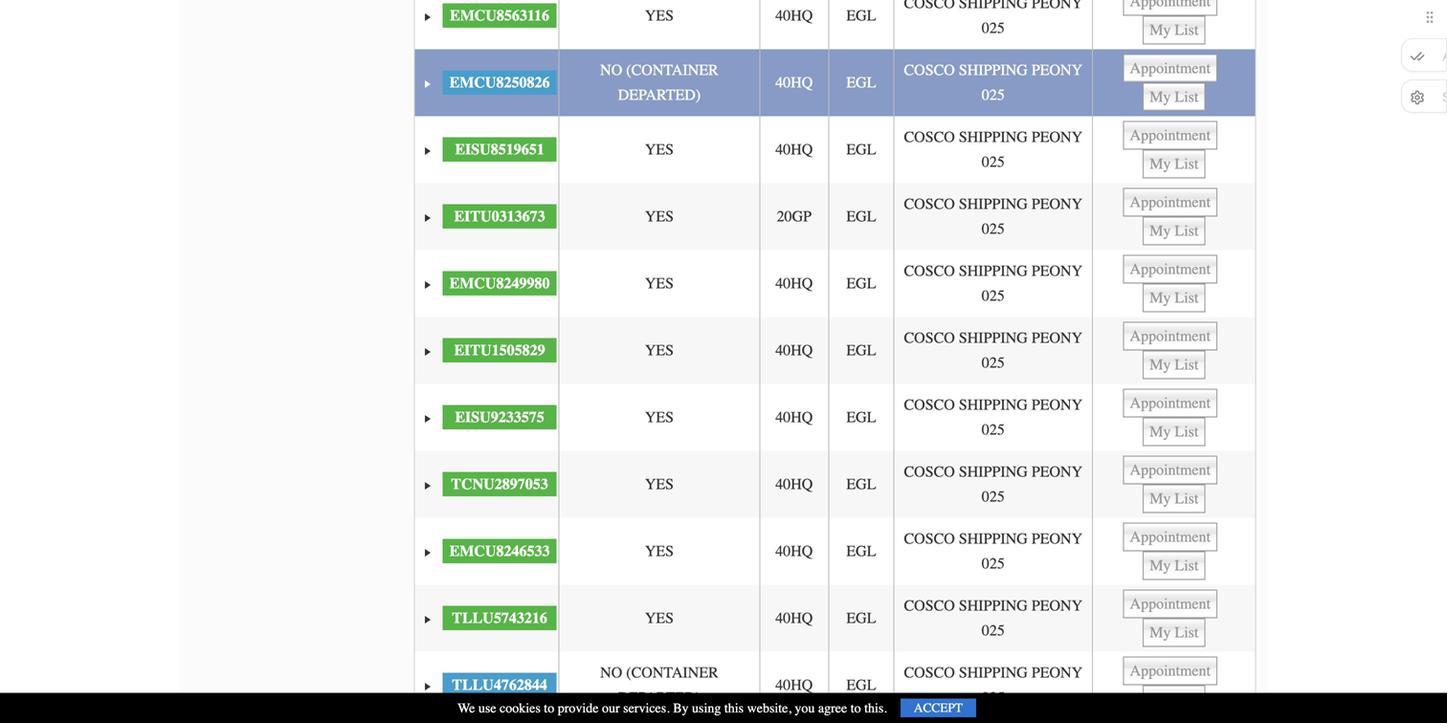 Task type: locate. For each thing, give the bounding box(es) containing it.
(container
[[626, 62, 719, 79], [626, 665, 719, 682]]

yes for emcu8249980
[[645, 275, 674, 293]]

shipping
[[959, 0, 1028, 12], [959, 62, 1028, 79], [959, 129, 1028, 146], [959, 196, 1028, 213], [959, 263, 1028, 280], [959, 330, 1028, 347], [959, 397, 1028, 414], [959, 464, 1028, 481], [959, 531, 1028, 548], [959, 598, 1028, 615], [959, 665, 1028, 682]]

egl for emcu8246533
[[847, 543, 877, 561]]

6 egl from the top
[[847, 342, 877, 360]]

to left provide
[[544, 701, 555, 716]]

cosco shipping peony 025 cell for eisu8519651
[[894, 116, 1092, 183]]

025 for eitu1505829
[[982, 354, 1005, 372]]

emcu8563116 cell
[[441, 0, 559, 49]]

tllu4762844
[[452, 677, 547, 695]]

9 cosco shipping peony 025 cell from the top
[[894, 518, 1092, 585]]

cosco for eisu8519651
[[904, 129, 955, 146]]

we
[[458, 701, 475, 716]]

5 peony from the top
[[1032, 263, 1083, 280]]

cell
[[1092, 0, 1256, 49], [1092, 49, 1256, 116], [1092, 116, 1256, 183], [1092, 183, 1256, 250], [1092, 250, 1256, 317], [1092, 317, 1256, 384], [1092, 384, 1256, 451], [1092, 451, 1256, 518], [1092, 518, 1256, 585], [1092, 585, 1256, 652], [1092, 652, 1256, 719], [559, 719, 760, 724], [760, 719, 828, 724], [828, 719, 894, 724], [894, 719, 1092, 724], [1092, 719, 1256, 724]]

11 egl from the top
[[847, 677, 877, 695]]

to
[[544, 701, 555, 716], [851, 701, 861, 716]]

1 departed) from the top
[[618, 86, 701, 104]]

10 egl from the top
[[847, 610, 877, 628]]

7 40hq from the top
[[776, 476, 813, 494]]

2 peony from the top
[[1032, 62, 1083, 79]]

6 cosco shipping peony 025 from the top
[[904, 330, 1083, 372]]

40hq for eisu8519651
[[776, 141, 813, 158]]

cosco shipping peony 025 for emcu8563116
[[904, 0, 1083, 37]]

7 40hq cell from the top
[[760, 451, 828, 518]]

1 cosco shipping peony 025 from the top
[[904, 0, 1083, 37]]

025 for tcnu2897053
[[982, 488, 1005, 506]]

8 peony from the top
[[1032, 464, 1083, 481]]

40hq for emcu8249980
[[776, 275, 813, 293]]

025 for eisu9233575
[[982, 421, 1005, 439]]

egl cell for eisu8519651
[[828, 116, 894, 183]]

8 shipping from the top
[[959, 464, 1028, 481]]

cosco shipping peony 025 for emcu8246533
[[904, 531, 1083, 573]]

40hq cell for emcu8250826
[[760, 49, 828, 116]]

2 025 from the top
[[982, 86, 1005, 104]]

10 025 from the top
[[982, 622, 1005, 640]]

peony for eitu0313673
[[1032, 196, 1083, 213]]

egl cell for emcu8249980
[[828, 250, 894, 317]]

1 025 from the top
[[982, 19, 1005, 37]]

1 yes cell from the top
[[559, 0, 760, 49]]

yes cell for eitu0313673
[[559, 183, 760, 250]]

5 egl cell from the top
[[828, 250, 894, 317]]

025 for emcu8249980
[[982, 287, 1005, 305]]

cosco for tcnu2897053
[[904, 464, 955, 481]]

4 cosco from the top
[[904, 196, 955, 213]]

1 no (container departed) from the top
[[600, 62, 719, 104]]

5 cosco shipping peony 025 cell from the top
[[894, 250, 1092, 317]]

tcnu2897053
[[451, 476, 548, 494]]

40hq for emcu8250826
[[776, 74, 813, 91]]

0 vertical spatial departed)
[[618, 86, 701, 104]]

1 vertical spatial no (container departed) cell
[[559, 652, 760, 719]]

3 cosco shipping peony 025 from the top
[[904, 129, 1083, 171]]

4 yes from the top
[[645, 275, 674, 293]]

cosco for emcu8246533
[[904, 531, 955, 548]]

4 egl cell from the top
[[828, 183, 894, 250]]

cosco shipping peony 025 cell for emcu8250826
[[894, 49, 1092, 116]]

4 40hq from the top
[[776, 275, 813, 293]]

1 cosco shipping peony 025 cell from the top
[[894, 0, 1092, 49]]

2 cosco shipping peony 025 cell from the top
[[894, 49, 1092, 116]]

yes for eisu8519651
[[645, 141, 674, 158]]

by
[[673, 701, 689, 716]]

2 egl from the top
[[847, 74, 877, 91]]

1 yes from the top
[[645, 7, 674, 24]]

10 peony from the top
[[1032, 598, 1083, 615]]

11 egl cell from the top
[[828, 652, 894, 719]]

None button
[[1124, 0, 1218, 16], [1143, 16, 1206, 44], [1124, 54, 1218, 83], [1143, 83, 1206, 111], [1124, 121, 1218, 150], [1143, 150, 1206, 178], [1124, 188, 1218, 217], [1143, 217, 1206, 245], [1124, 255, 1218, 284], [1143, 284, 1206, 312], [1124, 322, 1218, 351], [1143, 351, 1206, 379], [1124, 389, 1218, 418], [1143, 418, 1206, 446], [1124, 456, 1218, 485], [1143, 485, 1206, 514], [1124, 523, 1218, 552], [1143, 552, 1206, 581], [1124, 590, 1218, 619], [1143, 619, 1206, 648], [1124, 657, 1218, 686], [1143, 686, 1206, 715], [1124, 0, 1218, 16], [1143, 16, 1206, 44], [1124, 54, 1218, 83], [1143, 83, 1206, 111], [1124, 121, 1218, 150], [1143, 150, 1206, 178], [1124, 188, 1218, 217], [1143, 217, 1206, 245], [1124, 255, 1218, 284], [1143, 284, 1206, 312], [1124, 322, 1218, 351], [1143, 351, 1206, 379], [1124, 389, 1218, 418], [1143, 418, 1206, 446], [1124, 456, 1218, 485], [1143, 485, 1206, 514], [1124, 523, 1218, 552], [1143, 552, 1206, 581], [1124, 590, 1218, 619], [1143, 619, 1206, 648], [1124, 657, 1218, 686], [1143, 686, 1206, 715]]

5 shipping from the top
[[959, 263, 1028, 280]]

3 40hq from the top
[[776, 141, 813, 158]]

40hq for tcnu2897053
[[776, 476, 813, 494]]

4 025 from the top
[[982, 220, 1005, 238]]

departed) for tllu4762844
[[618, 689, 701, 707]]

1 horizontal spatial to
[[851, 701, 861, 716]]

eitu0313673 cell
[[441, 183, 559, 250]]

40hq for emcu8246533
[[776, 543, 813, 561]]

40hq cell for emcu8246533
[[760, 518, 828, 585]]

9 row from the top
[[415, 518, 1256, 585]]

7 025 from the top
[[982, 421, 1005, 439]]

2 cosco shipping peony 025 from the top
[[904, 62, 1083, 104]]

cosco shipping peony 025 cell for eisu9233575
[[894, 384, 1092, 451]]

emcu8249980
[[450, 275, 550, 293]]

egl cell
[[828, 0, 894, 49], [828, 49, 894, 116], [828, 116, 894, 183], [828, 183, 894, 250], [828, 250, 894, 317], [828, 317, 894, 384], [828, 384, 894, 451], [828, 451, 894, 518], [828, 518, 894, 585], [828, 585, 894, 652], [828, 652, 894, 719]]

2 40hq cell from the top
[[760, 49, 828, 116]]

11 cosco shipping peony 025 cell from the top
[[894, 652, 1092, 719]]

7 cosco from the top
[[904, 397, 955, 414]]

egl for emcu8249980
[[847, 275, 877, 293]]

40hq cell for emcu8563116
[[760, 0, 828, 49]]

3 yes from the top
[[645, 208, 674, 226]]

peony for eisu9233575
[[1032, 397, 1083, 414]]

2 (container from the top
[[626, 665, 719, 682]]

6 egl cell from the top
[[828, 317, 894, 384]]

cosco shipping peony 025
[[904, 0, 1083, 37], [904, 62, 1083, 104], [904, 129, 1083, 171], [904, 196, 1083, 238], [904, 263, 1083, 305], [904, 330, 1083, 372], [904, 397, 1083, 439], [904, 464, 1083, 506], [904, 531, 1083, 573], [904, 598, 1083, 640], [904, 665, 1083, 707]]

peony
[[1032, 0, 1083, 12], [1032, 62, 1083, 79], [1032, 129, 1083, 146], [1032, 196, 1083, 213], [1032, 263, 1083, 280], [1032, 330, 1083, 347], [1032, 397, 1083, 414], [1032, 464, 1083, 481], [1032, 531, 1083, 548], [1032, 598, 1083, 615], [1032, 665, 1083, 682]]

025 for tllu4762844
[[982, 689, 1005, 707]]

9 cosco shipping peony 025 from the top
[[904, 531, 1083, 573]]

yes for eitu0313673
[[645, 208, 674, 226]]

025
[[982, 19, 1005, 37], [982, 86, 1005, 104], [982, 153, 1005, 171], [982, 220, 1005, 238], [982, 287, 1005, 305], [982, 354, 1005, 372], [982, 421, 1005, 439], [982, 488, 1005, 506], [982, 555, 1005, 573], [982, 622, 1005, 640], [982, 689, 1005, 707]]

11 cosco shipping peony 025 from the top
[[904, 665, 1083, 707]]

2 yes from the top
[[645, 141, 674, 158]]

departed)
[[618, 86, 701, 104], [618, 689, 701, 707]]

1 no from the top
[[600, 62, 623, 79]]

20gp cell
[[760, 183, 828, 250]]

yes cell
[[559, 0, 760, 49], [559, 116, 760, 183], [559, 183, 760, 250], [559, 250, 760, 317], [559, 317, 760, 384], [559, 384, 760, 451], [559, 451, 760, 518], [559, 518, 760, 585], [559, 585, 760, 652]]

shipping for eitu1505829
[[959, 330, 1028, 347]]

3 peony from the top
[[1032, 129, 1083, 146]]

2 to from the left
[[851, 701, 861, 716]]

5 cosco from the top
[[904, 263, 955, 280]]

6 cosco from the top
[[904, 330, 955, 347]]

cosco shipping peony 025 cell for tllu4762844
[[894, 652, 1092, 719]]

9 yes from the top
[[645, 610, 674, 628]]

1 (container from the top
[[626, 62, 719, 79]]

025 for eisu8519651
[[982, 153, 1005, 171]]

1 vertical spatial (container
[[626, 665, 719, 682]]

4 cosco shipping peony 025 cell from the top
[[894, 183, 1092, 250]]

2 40hq from the top
[[776, 74, 813, 91]]

3 cosco from the top
[[904, 129, 955, 146]]

yes for eisu9233575
[[645, 409, 674, 427]]

8 cosco from the top
[[904, 464, 955, 481]]

6 yes cell from the top
[[559, 384, 760, 451]]

4 peony from the top
[[1032, 196, 1083, 213]]

0 vertical spatial no (container departed) cell
[[559, 49, 760, 116]]

40hq cell for emcu8249980
[[760, 250, 828, 317]]

4 row from the top
[[415, 183, 1256, 250]]

7 egl cell from the top
[[828, 384, 894, 451]]

row
[[415, 0, 1256, 49], [415, 49, 1256, 116], [415, 116, 1256, 183], [415, 183, 1256, 250], [415, 250, 1256, 317], [415, 317, 1256, 384], [415, 384, 1256, 451], [415, 451, 1256, 518], [415, 518, 1256, 585], [415, 585, 1256, 652], [415, 652, 1256, 719], [415, 719, 1256, 724]]

1 vertical spatial no
[[600, 665, 623, 682]]

cosco for emcu8250826
[[904, 62, 955, 79]]

11 cosco from the top
[[904, 665, 955, 682]]

9 peony from the top
[[1032, 531, 1083, 548]]

no (container departed) cell
[[559, 49, 760, 116], [559, 652, 760, 719]]

8 yes from the top
[[645, 543, 674, 561]]

10 shipping from the top
[[959, 598, 1028, 615]]

egl cell for tllu5743216
[[828, 585, 894, 652]]

egl cell for tllu4762844
[[828, 652, 894, 719]]

cosco
[[904, 0, 955, 12], [904, 62, 955, 79], [904, 129, 955, 146], [904, 196, 955, 213], [904, 263, 955, 280], [904, 330, 955, 347], [904, 397, 955, 414], [904, 464, 955, 481], [904, 531, 955, 548], [904, 598, 955, 615], [904, 665, 955, 682]]

8 cosco shipping peony 025 cell from the top
[[894, 451, 1092, 518]]

6 peony from the top
[[1032, 330, 1083, 347]]

you
[[795, 701, 815, 716]]

7 yes from the top
[[645, 476, 674, 494]]

4 40hq cell from the top
[[760, 250, 828, 317]]

no
[[600, 62, 623, 79], [600, 665, 623, 682]]

0 vertical spatial (container
[[626, 62, 719, 79]]

this.
[[865, 701, 887, 716]]

shipping for tllu5743216
[[959, 598, 1028, 615]]

1 egl cell from the top
[[828, 0, 894, 49]]

egl
[[847, 7, 877, 24], [847, 74, 877, 91], [847, 141, 877, 158], [847, 208, 877, 226], [847, 275, 877, 293], [847, 342, 877, 360], [847, 409, 877, 427], [847, 476, 877, 494], [847, 543, 877, 561], [847, 610, 877, 628], [847, 677, 877, 695]]

this
[[725, 701, 744, 716]]

3 yes cell from the top
[[559, 183, 760, 250]]

cosco for emcu8563116
[[904, 0, 955, 12]]

cosco shipping peony 025 for emcu8250826
[[904, 62, 1083, 104]]

9 40hq from the top
[[776, 610, 813, 628]]

025 for emcu8250826
[[982, 86, 1005, 104]]

yes
[[645, 7, 674, 24], [645, 141, 674, 158], [645, 208, 674, 226], [645, 275, 674, 293], [645, 342, 674, 360], [645, 409, 674, 427], [645, 476, 674, 494], [645, 543, 674, 561], [645, 610, 674, 628]]

we use cookies to provide our services. by using this website, you agree to this.
[[458, 701, 887, 716]]

5 cosco shipping peony 025 from the top
[[904, 263, 1083, 305]]

3 cosco shipping peony 025 cell from the top
[[894, 116, 1092, 183]]

2 no (container departed) from the top
[[600, 665, 719, 707]]

10 egl cell from the top
[[828, 585, 894, 652]]

6 shipping from the top
[[959, 330, 1028, 347]]

no (container departed) for emcu8250826
[[600, 62, 719, 104]]

no for tllu4762844
[[600, 665, 623, 682]]

2 row from the top
[[415, 49, 1256, 116]]

shipping for emcu8246533
[[959, 531, 1028, 548]]

10 40hq from the top
[[776, 677, 813, 695]]

5 40hq cell from the top
[[760, 317, 828, 384]]

shipping for tcnu2897053
[[959, 464, 1028, 481]]

website,
[[747, 701, 792, 716]]

no (container departed)
[[600, 62, 719, 104], [600, 665, 719, 707]]

accept button
[[901, 699, 977, 718]]

agree
[[819, 701, 848, 716]]

1 shipping from the top
[[959, 0, 1028, 12]]

11 025 from the top
[[982, 689, 1005, 707]]

40hq for emcu8563116
[[776, 7, 813, 24]]

1 vertical spatial no (container departed)
[[600, 665, 719, 707]]

eitu1505829 cell
[[441, 317, 559, 384]]

2 departed) from the top
[[618, 689, 701, 707]]

egl for eisu8519651
[[847, 141, 877, 158]]

5 yes from the top
[[645, 342, 674, 360]]

cosco shipping peony 025 cell
[[894, 0, 1092, 49], [894, 49, 1092, 116], [894, 116, 1092, 183], [894, 183, 1092, 250], [894, 250, 1092, 317], [894, 317, 1092, 384], [894, 384, 1092, 451], [894, 451, 1092, 518], [894, 518, 1092, 585], [894, 585, 1092, 652], [894, 652, 1092, 719]]

egl for eitu0313673
[[847, 208, 877, 226]]

4 shipping from the top
[[959, 196, 1028, 213]]

8 40hq from the top
[[776, 543, 813, 561]]

8 40hq cell from the top
[[760, 518, 828, 585]]

40hq cell
[[760, 0, 828, 49], [760, 49, 828, 116], [760, 116, 828, 183], [760, 250, 828, 317], [760, 317, 828, 384], [760, 384, 828, 451], [760, 451, 828, 518], [760, 518, 828, 585], [760, 585, 828, 652], [760, 652, 828, 719]]

9 025 from the top
[[982, 555, 1005, 573]]

1 40hq from the top
[[776, 7, 813, 24]]

emcu8249980 cell
[[441, 250, 559, 317]]

3 025 from the top
[[982, 153, 1005, 171]]

40hq cell for tllu4762844
[[760, 652, 828, 719]]

9 yes cell from the top
[[559, 585, 760, 652]]

egl for eitu1505829
[[847, 342, 877, 360]]

tllu4762844 cell
[[441, 652, 559, 719]]

9 cosco from the top
[[904, 531, 955, 548]]

1 no (container departed) cell from the top
[[559, 49, 760, 116]]

yes cell for eitu1505829
[[559, 317, 760, 384]]

departed) for emcu8250826
[[618, 86, 701, 104]]

1 egl from the top
[[847, 7, 877, 24]]

3 shipping from the top
[[959, 129, 1028, 146]]

peony for tcnu2897053
[[1032, 464, 1083, 481]]

to left this.
[[851, 701, 861, 716]]

1 vertical spatial departed)
[[618, 689, 701, 707]]

0 vertical spatial no
[[600, 62, 623, 79]]

0 horizontal spatial to
[[544, 701, 555, 716]]

9 40hq cell from the top
[[760, 585, 828, 652]]

0 vertical spatial no (container departed)
[[600, 62, 719, 104]]

40hq for tllu4762844
[[776, 677, 813, 695]]

40hq
[[776, 7, 813, 24], [776, 74, 813, 91], [776, 141, 813, 158], [776, 275, 813, 293], [776, 342, 813, 360], [776, 409, 813, 427], [776, 476, 813, 494], [776, 543, 813, 561], [776, 610, 813, 628], [776, 677, 813, 695]]

(container for emcu8250826
[[626, 62, 719, 79]]

5 40hq from the top
[[776, 342, 813, 360]]



Task type: describe. For each thing, give the bounding box(es) containing it.
cosco shipping peony 025 for tllu4762844
[[904, 665, 1083, 707]]

cosco shipping peony 025 cell for emcu8563116
[[894, 0, 1092, 49]]

shipping for emcu8563116
[[959, 0, 1028, 12]]

cosco for eisu9233575
[[904, 397, 955, 414]]

using
[[692, 701, 721, 716]]

accept
[[914, 701, 963, 716]]

emcu8246533
[[450, 543, 550, 561]]

shipping for eisu9233575
[[959, 397, 1028, 414]]

peony for emcu8249980
[[1032, 263, 1083, 280]]

egl cell for eitu1505829
[[828, 317, 894, 384]]

3 row from the top
[[415, 116, 1256, 183]]

40hq cell for tllu5743216
[[760, 585, 828, 652]]

egl for emcu8250826
[[847, 74, 877, 91]]

yes cell for eisu8519651
[[559, 116, 760, 183]]

tllu5743216 cell
[[441, 585, 559, 652]]

yes cell for tcnu2897053
[[559, 451, 760, 518]]

emcu8563116
[[450, 7, 550, 24]]

8 row from the top
[[415, 451, 1256, 518]]

025 for eitu0313673
[[982, 220, 1005, 238]]

no for emcu8250826
[[600, 62, 623, 79]]

eisu8519651
[[455, 141, 545, 158]]

eitu1505829
[[454, 342, 545, 360]]

cosco shipping peony 025 cell for eitu0313673
[[894, 183, 1092, 250]]

yes cell for emcu8563116
[[559, 0, 760, 49]]

eisu8519651 cell
[[441, 116, 559, 183]]

egl for tcnu2897053
[[847, 476, 877, 494]]

services.
[[623, 701, 670, 716]]

cosco for eitu1505829
[[904, 330, 955, 347]]

tcnu2897053 cell
[[441, 451, 559, 518]]

egl for emcu8563116
[[847, 7, 877, 24]]

5 row from the top
[[415, 250, 1256, 317]]

40hq cell for eitu1505829
[[760, 317, 828, 384]]

egl for eisu9233575
[[847, 409, 877, 427]]

yes cell for tllu5743216
[[559, 585, 760, 652]]

shipping for eitu0313673
[[959, 196, 1028, 213]]

1 to from the left
[[544, 701, 555, 716]]

7 row from the top
[[415, 384, 1256, 451]]

40hq cell for eisu8519651
[[760, 116, 828, 183]]

peony for emcu8246533
[[1032, 531, 1083, 548]]

emcu8250826 cell
[[441, 49, 559, 116]]

peony for emcu8563116
[[1032, 0, 1083, 12]]

cosco shipping peony 025 for tcnu2897053
[[904, 464, 1083, 506]]

egl cell for tcnu2897053
[[828, 451, 894, 518]]

cosco shipping peony 025 for eisu8519651
[[904, 129, 1083, 171]]

6 row from the top
[[415, 317, 1256, 384]]

peony for eitu1505829
[[1032, 330, 1083, 347]]

025 for tllu5743216
[[982, 622, 1005, 640]]

cosco shipping peony 025 cell for tcnu2897053
[[894, 451, 1092, 518]]

40hq for tllu5743216
[[776, 610, 813, 628]]

yes for emcu8563116
[[645, 7, 674, 24]]

cosco for emcu8249980
[[904, 263, 955, 280]]

cosco shipping peony 025 cell for eitu1505829
[[894, 317, 1092, 384]]

yes cell for eisu9233575
[[559, 384, 760, 451]]

1 row from the top
[[415, 0, 1256, 49]]

20gp
[[777, 208, 812, 226]]

eisu9233575 cell
[[441, 384, 559, 451]]

no (container departed) cell for emcu8250826
[[559, 49, 760, 116]]

cosco shipping peony 025 for emcu8249980
[[904, 263, 1083, 305]]

no (container departed) cell for tllu4762844
[[559, 652, 760, 719]]

egl for tllu4762844
[[847, 677, 877, 695]]

cosco shipping peony 025 for tllu5743216
[[904, 598, 1083, 640]]

shipping for emcu8250826
[[959, 62, 1028, 79]]

egl cell for eitu0313673
[[828, 183, 894, 250]]

use
[[479, 701, 496, 716]]

11 row from the top
[[415, 652, 1256, 719]]

cosco shipping peony 025 cell for tllu5743216
[[894, 585, 1092, 652]]

our
[[602, 701, 620, 716]]

40hq cell for tcnu2897053
[[760, 451, 828, 518]]

cosco for eitu0313673
[[904, 196, 955, 213]]

12 row from the top
[[415, 719, 1256, 724]]

egl cell for emcu8250826
[[828, 49, 894, 116]]

cosco for tllu4762844
[[904, 665, 955, 682]]

emcu8250826
[[450, 74, 550, 91]]

cosco shipping peony 025 cell for emcu8249980
[[894, 250, 1092, 317]]

provide
[[558, 701, 599, 716]]

tllu5743216
[[452, 610, 547, 628]]

emcu8246533 cell
[[441, 518, 559, 585]]

cookies
[[500, 701, 541, 716]]

peony for tllu5743216
[[1032, 598, 1083, 615]]

eisu9233575
[[455, 409, 545, 427]]

10 row from the top
[[415, 585, 1256, 652]]

yes for emcu8246533
[[645, 543, 674, 561]]

peony for eisu8519651
[[1032, 129, 1083, 146]]

cosco shipping peony 025 for eitu0313673
[[904, 196, 1083, 238]]

egl cell for emcu8563116
[[828, 0, 894, 49]]

025 for emcu8563116
[[982, 19, 1005, 37]]

yes cell for emcu8249980
[[559, 250, 760, 317]]

peony for emcu8250826
[[1032, 62, 1083, 79]]

egl cell for eisu9233575
[[828, 384, 894, 451]]

peony for tllu4762844
[[1032, 665, 1083, 682]]

shipping for tllu4762844
[[959, 665, 1028, 682]]

cosco for tllu5743216
[[904, 598, 955, 615]]

yes cell for emcu8246533
[[559, 518, 760, 585]]

shipping for emcu8249980
[[959, 263, 1028, 280]]

shipping for eisu8519651
[[959, 129, 1028, 146]]

eitu0313673
[[454, 208, 545, 226]]

025 for emcu8246533
[[982, 555, 1005, 573]]

egl for tllu5743216
[[847, 610, 877, 628]]

yes for tcnu2897053
[[645, 476, 674, 494]]

egl cell for emcu8246533
[[828, 518, 894, 585]]



Task type: vqa. For each thing, say whether or not it's contained in the screenshot.
1st NO (CONTAINER DEPARTED) from the bottom
yes



